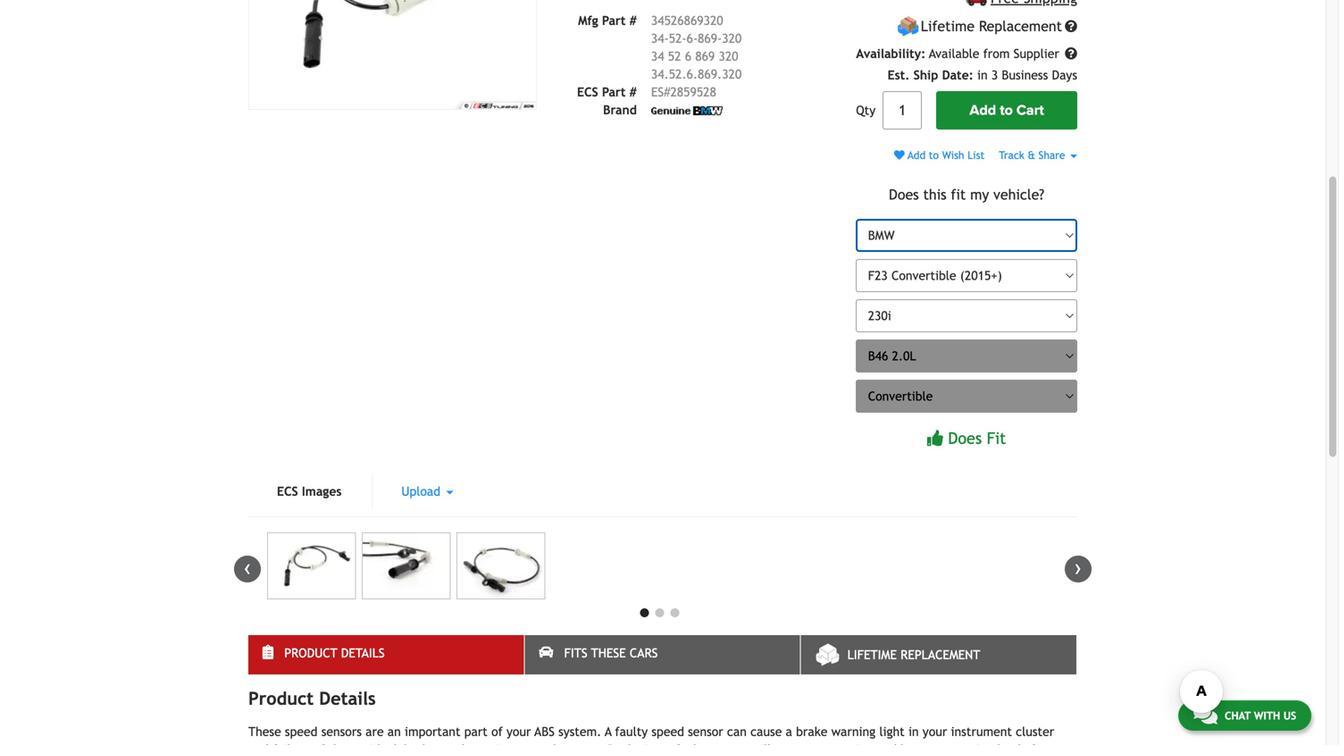 Task type: locate. For each thing, give the bounding box(es) containing it.
2 horizontal spatial and
[[877, 742, 897, 745]]

1 question circle image from the top
[[1065, 20, 1078, 33]]

to
[[1000, 102, 1013, 119], [929, 149, 939, 161]]

1 vertical spatial system.
[[561, 742, 604, 745]]

fits
[[564, 646, 588, 660]]

lifetime replacement
[[921, 18, 1062, 35], [848, 648, 981, 662]]

1 vertical spatial replacement
[[901, 648, 981, 662]]

of left the
[[313, 742, 325, 745]]

to left cart
[[1000, 102, 1013, 119]]

fits these cars link
[[525, 635, 800, 675]]

#
[[630, 13, 637, 28], [630, 85, 637, 99]]

add down est. ship date: in 3 business days
[[970, 102, 996, 119]]

details up are at bottom left
[[341, 646, 385, 660]]

in inside these speed sensors are an important part of your abs system. a faulty speed sensor can cause a brake warning light in your instrument cluster and failure of the anti-lock brakes and traction control system. replacing a faulty sensor will restore operation and keep your car's wheels fro
[[909, 725, 919, 739]]

0 horizontal spatial a
[[665, 742, 672, 745]]

speed up replacing
[[652, 725, 684, 739]]

to left wish
[[929, 149, 939, 161]]

1 part from the top
[[602, 13, 626, 28]]

1 horizontal spatial to
[[1000, 102, 1013, 119]]

1 vertical spatial of
[[313, 742, 325, 745]]

genuine bmw image
[[651, 106, 723, 115]]

34526869320 34-52-6-869-320 34 52 6 869 320 34.52.6.869.320 ecs part #
[[577, 13, 742, 99]]

system. left a
[[559, 725, 602, 739]]

0 vertical spatial lifetime replacement
[[921, 18, 1062, 35]]

lifetime up available
[[921, 18, 975, 35]]

0 horizontal spatial lifetime
[[848, 648, 897, 662]]

es#2859528 - 34526869320 - oem front abs wheel speed sensor - priced each - replace your abs/dsc wheel speed sensor to restore traction control and abs braking. - genuine bmw - bmw image
[[248, 0, 537, 110], [267, 533, 356, 600], [362, 533, 451, 600], [457, 533, 545, 600]]

and down 'light'
[[877, 742, 897, 745]]

34 52 6 869 320
[[651, 49, 739, 63]]

add to wish list link
[[894, 149, 985, 161]]

52-
[[669, 31, 687, 45]]

does
[[889, 186, 919, 203], [948, 429, 982, 448]]

1 horizontal spatial of
[[492, 725, 503, 739]]

to inside "button"
[[1000, 102, 1013, 119]]

faulty down the sensor at the bottom of the page
[[675, 742, 708, 745]]

1 vertical spatial lifetime
[[848, 648, 897, 662]]

system. right control
[[561, 742, 604, 745]]

0 vertical spatial these
[[591, 646, 626, 660]]

track
[[999, 149, 1025, 161]]

0 vertical spatial does
[[889, 186, 919, 203]]

1 vertical spatial lifetime replacement
[[848, 648, 981, 662]]

0 vertical spatial #
[[630, 13, 637, 28]]

add inside "button"
[[970, 102, 996, 119]]

‹ link
[[234, 556, 261, 583]]

system.
[[559, 725, 602, 739], [561, 742, 604, 745]]

these inside these speed sensors are an important part of your abs system. a faulty speed sensor can cause a brake warning light in your instrument cluster and failure of the anti-lock brakes and traction control system. replacing a faulty sensor will restore operation and keep your car's wheels fro
[[248, 725, 281, 739]]

part right mfg on the top
[[602, 13, 626, 28]]

1 vertical spatial #
[[630, 85, 637, 99]]

a up the restore
[[786, 725, 792, 739]]

add for add to wish list
[[908, 149, 926, 161]]

a
[[786, 725, 792, 739], [665, 742, 672, 745]]

details up sensors
[[319, 688, 376, 709]]

1 vertical spatial a
[[665, 742, 672, 745]]

add right the heart icon
[[908, 149, 926, 161]]

lifetime
[[921, 18, 975, 35], [848, 648, 897, 662]]

0 horizontal spatial add
[[908, 149, 926, 161]]

0 horizontal spatial in
[[909, 725, 919, 739]]

# up brand
[[630, 85, 637, 99]]

part
[[602, 13, 626, 28], [602, 85, 626, 99]]

product
[[284, 646, 337, 660], [248, 688, 314, 709]]

1 vertical spatial add
[[908, 149, 926, 161]]

lifetime replacement down free shipping "image"
[[921, 18, 1062, 35]]

fit
[[987, 429, 1006, 448]]

0 horizontal spatial and
[[248, 742, 269, 745]]

these
[[591, 646, 626, 660], [248, 725, 281, 739]]

in left 3
[[978, 68, 988, 82]]

these up the failure
[[248, 725, 281, 739]]

1 vertical spatial these
[[248, 725, 281, 739]]

0 vertical spatial question circle image
[[1065, 20, 1078, 33]]

product up sensors
[[284, 646, 337, 660]]

business
[[1002, 68, 1048, 82]]

1 vertical spatial ecs
[[277, 484, 298, 499]]

0 horizontal spatial does
[[889, 186, 919, 203]]

replacement up instrument
[[901, 648, 981, 662]]

mfg
[[578, 13, 598, 28]]

1 vertical spatial part
[[602, 85, 626, 99]]

1 vertical spatial question circle image
[[1065, 47, 1078, 60]]

1 horizontal spatial does
[[948, 429, 982, 448]]

0 vertical spatial in
[[978, 68, 988, 82]]

of
[[492, 725, 503, 739], [313, 742, 325, 745]]

1 horizontal spatial a
[[786, 725, 792, 739]]

brakes
[[404, 742, 441, 745]]

0 horizontal spatial speed
[[285, 725, 318, 739]]

your up control
[[507, 725, 531, 739]]

add
[[970, 102, 996, 119], [908, 149, 926, 161]]

est.
[[888, 68, 910, 82]]

does fit
[[948, 429, 1006, 448]]

0 horizontal spatial of
[[313, 742, 325, 745]]

wish
[[942, 149, 965, 161]]

0 vertical spatial replacement
[[979, 18, 1062, 35]]

list
[[968, 149, 985, 161]]

speed up the failure
[[285, 725, 318, 739]]

operation
[[819, 742, 873, 745]]

1 vertical spatial in
[[909, 725, 919, 739]]

1 horizontal spatial in
[[978, 68, 988, 82]]

0 vertical spatial add
[[970, 102, 996, 119]]

a right replacing
[[665, 742, 672, 745]]

from
[[983, 47, 1010, 61]]

1 horizontal spatial lifetime
[[921, 18, 975, 35]]

1 speed from the left
[[285, 725, 318, 739]]

car's
[[960, 742, 985, 745]]

1 horizontal spatial speed
[[652, 725, 684, 739]]

replacement up supplier
[[979, 18, 1062, 35]]

3 and from the left
[[877, 742, 897, 745]]

your
[[507, 725, 531, 739], [923, 725, 947, 739], [932, 742, 956, 745]]

1 vertical spatial to
[[929, 149, 939, 161]]

2 part from the top
[[602, 85, 626, 99]]

does left this on the right
[[889, 186, 919, 203]]

the
[[328, 742, 347, 745]]

# inside 34526869320 34-52-6-869-320 34 52 6 869 320 34.52.6.869.320 ecs part #
[[630, 85, 637, 99]]

ecs
[[577, 85, 598, 99], [277, 484, 298, 499]]

thumbs up image
[[927, 430, 944, 447]]

›
[[1075, 556, 1082, 579]]

1 horizontal spatial and
[[444, 742, 465, 745]]

0 horizontal spatial ecs
[[277, 484, 298, 499]]

in
[[978, 68, 988, 82], [909, 725, 919, 739]]

cluster
[[1016, 725, 1055, 739]]

ecs inside 34526869320 34-52-6-869-320 34 52 6 869 320 34.52.6.869.320 ecs part #
[[577, 85, 598, 99]]

0 horizontal spatial these
[[248, 725, 281, 739]]

and down part
[[444, 742, 465, 745]]

and
[[248, 742, 269, 745], [444, 742, 465, 745], [877, 742, 897, 745]]

anti-
[[351, 742, 377, 745]]

es#
[[651, 85, 671, 99]]

# right mfg on the top
[[630, 13, 637, 28]]

in up the keep
[[909, 725, 919, 739]]

does right thumbs up image
[[948, 429, 982, 448]]

keep
[[901, 742, 928, 745]]

this
[[923, 186, 947, 203]]

of up traction
[[492, 725, 503, 739]]

1 vertical spatial product
[[248, 688, 314, 709]]

6-
[[687, 31, 698, 45]]

0 vertical spatial ecs
[[577, 85, 598, 99]]

0 vertical spatial details
[[341, 646, 385, 660]]

lifetime replacement up 'light'
[[848, 648, 981, 662]]

cart
[[1017, 102, 1044, 119]]

&
[[1028, 149, 1036, 161]]

0 vertical spatial faulty
[[615, 725, 648, 739]]

0 horizontal spatial to
[[929, 149, 939, 161]]

0 vertical spatial lifetime
[[921, 18, 975, 35]]

replacing
[[607, 742, 661, 745]]

320
[[722, 31, 742, 45]]

1 vertical spatial details
[[319, 688, 376, 709]]

None text field
[[883, 91, 922, 130]]

track & share
[[999, 149, 1069, 161]]

faulty up replacing
[[615, 725, 648, 739]]

0 vertical spatial product
[[284, 646, 337, 660]]

add for add to cart
[[970, 102, 996, 119]]

availability:
[[856, 47, 926, 61]]

ecs down mfg on the top
[[577, 85, 598, 99]]

est. ship date: in 3 business days
[[888, 68, 1078, 82]]

important
[[405, 725, 461, 739]]

ecs left images
[[277, 484, 298, 499]]

details
[[341, 646, 385, 660], [319, 688, 376, 709]]

0 vertical spatial part
[[602, 13, 626, 28]]

and left the failure
[[248, 742, 269, 745]]

my
[[970, 186, 989, 203]]

lifetime up warning
[[848, 648, 897, 662]]

question circle image for available from supplier
[[1065, 47, 1078, 60]]

images
[[302, 484, 342, 499]]

0 vertical spatial system.
[[559, 725, 602, 739]]

brand
[[603, 103, 637, 117]]

these right fits
[[591, 646, 626, 660]]

does for does fit
[[948, 429, 982, 448]]

product up the failure
[[248, 688, 314, 709]]

1 horizontal spatial add
[[970, 102, 996, 119]]

0 vertical spatial a
[[786, 725, 792, 739]]

1 horizontal spatial these
[[591, 646, 626, 660]]

1 vertical spatial does
[[948, 429, 982, 448]]

are
[[366, 725, 384, 739]]

2 question circle image from the top
[[1065, 47, 1078, 60]]

1 vertical spatial faulty
[[675, 742, 708, 745]]

1 horizontal spatial ecs
[[577, 85, 598, 99]]

0 vertical spatial to
[[1000, 102, 1013, 119]]

question circle image for lifetime replacement
[[1065, 20, 1078, 33]]

product details
[[284, 646, 385, 660], [248, 688, 376, 709]]

2 # from the top
[[630, 85, 637, 99]]

question circle image
[[1065, 20, 1078, 33], [1065, 47, 1078, 60]]

part up brand
[[602, 85, 626, 99]]

1 # from the top
[[630, 13, 637, 28]]



Task type: vqa. For each thing, say whether or not it's contained in the screenshot.
ECS to the top
yes



Task type: describe. For each thing, give the bounding box(es) containing it.
upload button
[[373, 474, 482, 509]]

your left car's
[[932, 742, 956, 745]]

your up the keep
[[923, 725, 947, 739]]

lock
[[377, 742, 400, 745]]

fit
[[951, 186, 966, 203]]

details inside product details link
[[341, 646, 385, 660]]

this product is lifetime replacement eligible image
[[897, 15, 920, 38]]

869-
[[698, 31, 722, 45]]

sensor
[[688, 725, 724, 739]]

a
[[605, 725, 612, 739]]

0 vertical spatial of
[[492, 725, 503, 739]]

supplier
[[1014, 47, 1060, 61]]

1 horizontal spatial faulty
[[675, 742, 708, 745]]

does this fit my vehicle?
[[889, 186, 1045, 203]]

chat with us link
[[1178, 701, 1312, 731]]

failure
[[273, 742, 310, 745]]

ecs images link
[[248, 474, 370, 509]]

34.52.6.869.320
[[651, 67, 742, 81]]

34526869320
[[651, 13, 723, 28]]

comments image
[[1194, 704, 1218, 726]]

2859528
[[671, 85, 717, 99]]

lifetime replacement link
[[801, 635, 1077, 675]]

wheels
[[988, 742, 1027, 745]]

product details link
[[248, 635, 524, 675]]

traction
[[468, 742, 513, 745]]

upload
[[402, 484, 444, 499]]

cause
[[751, 725, 782, 739]]

track & share button
[[999, 149, 1078, 161]]

vehicle?
[[994, 186, 1045, 203]]

can
[[727, 725, 747, 739]]

3
[[992, 68, 998, 82]]

warning
[[832, 725, 876, 739]]

with
[[1254, 709, 1281, 722]]

2 and from the left
[[444, 742, 465, 745]]

part inside 34526869320 34-52-6-869-320 34 52 6 869 320 34.52.6.869.320 ecs part #
[[602, 85, 626, 99]]

to for wish
[[929, 149, 939, 161]]

es# 2859528 brand
[[603, 85, 717, 117]]

1 and from the left
[[248, 742, 269, 745]]

add to cart
[[970, 102, 1044, 119]]

chat
[[1225, 709, 1251, 722]]

heart image
[[894, 150, 905, 161]]

sensors
[[321, 725, 362, 739]]

restore
[[775, 742, 815, 745]]

does for does this fit my vehicle?
[[889, 186, 919, 203]]

available
[[929, 47, 980, 61]]

2 speed from the left
[[652, 725, 684, 739]]

brake
[[796, 725, 828, 739]]

date:
[[942, 68, 974, 82]]

us
[[1284, 709, 1297, 722]]

instrument
[[951, 725, 1012, 739]]

part
[[464, 725, 488, 739]]

0 horizontal spatial faulty
[[615, 725, 648, 739]]

cars
[[630, 646, 658, 660]]

an
[[388, 725, 401, 739]]

chat with us
[[1225, 709, 1297, 722]]

fits these cars
[[564, 646, 658, 660]]

ship
[[914, 68, 939, 82]]

‹
[[244, 556, 251, 579]]

lifetime replacement inside lifetime replacement link
[[848, 648, 981, 662]]

mfg part #
[[578, 13, 637, 28]]

share
[[1039, 149, 1065, 161]]

control
[[517, 742, 557, 745]]

1 vertical spatial product details
[[248, 688, 376, 709]]

light
[[880, 725, 905, 739]]

add to cart button
[[937, 91, 1078, 130]]

free shipping image
[[967, 0, 987, 6]]

0 vertical spatial product details
[[284, 646, 385, 660]]

availability: available from supplier
[[856, 47, 1063, 61]]

ecs images
[[277, 484, 342, 499]]

› link
[[1065, 556, 1092, 583]]

these speed sensors are an important part of your abs system. a faulty speed sensor can cause a brake warning light in your instrument cluster and failure of the anti-lock brakes and traction control system. replacing a faulty sensor will restore operation and keep your car's wheels fro
[[248, 725, 1057, 745]]

add to wish list
[[905, 149, 985, 161]]

qty
[[856, 103, 876, 118]]

abs
[[535, 725, 555, 739]]

34-
[[651, 31, 669, 45]]

days
[[1052, 68, 1078, 82]]

sensor will
[[712, 742, 771, 745]]

to for cart
[[1000, 102, 1013, 119]]



